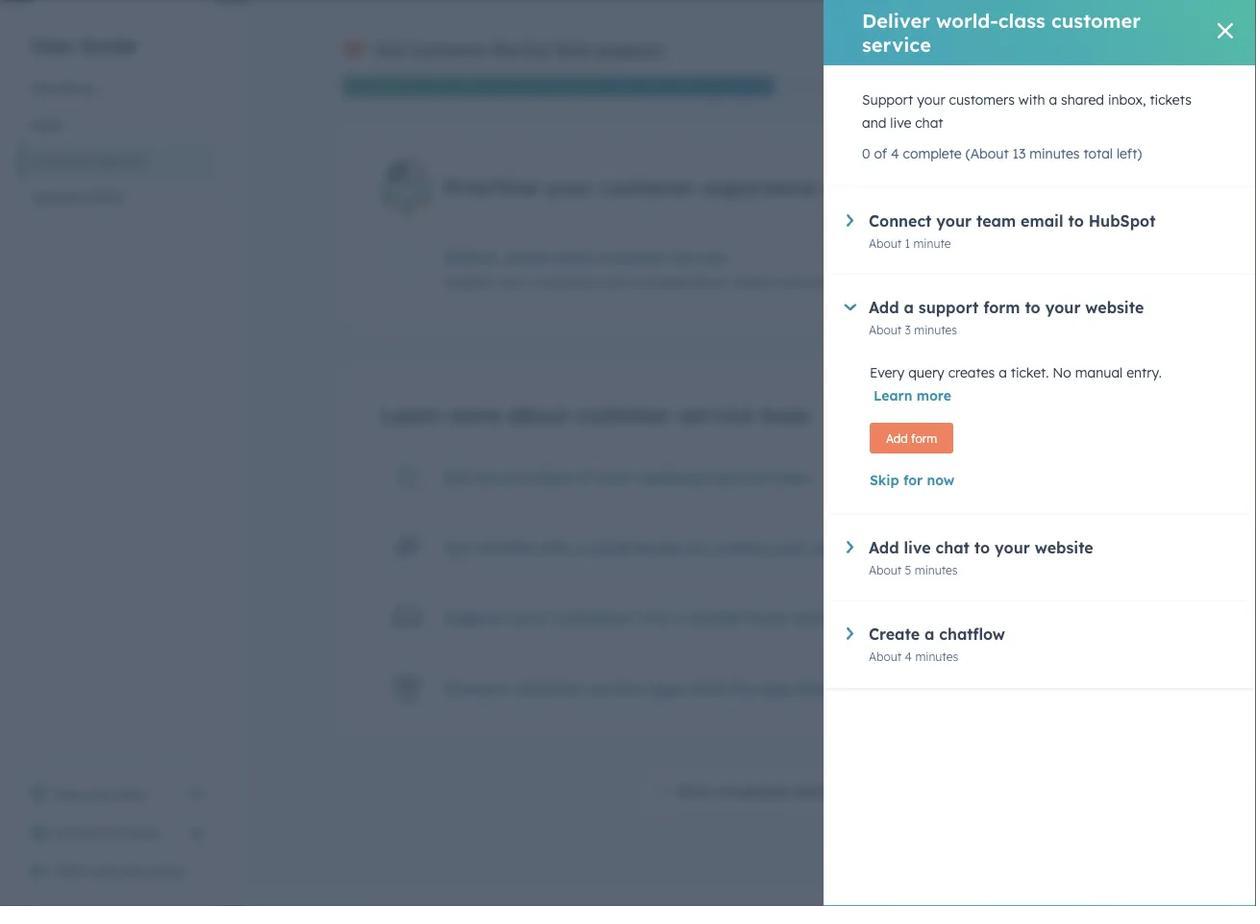 Task type: locate. For each thing, give the bounding box(es) containing it.
1 vertical spatial team
[[127, 825, 160, 842]]

every query creates a ticket. no manual entry. learn more
[[870, 364, 1162, 404]]

and inside support your customers with a shared inbox, tickets and live chat
[[862, 114, 887, 131]]

1 vertical spatial to
[[1025, 298, 1041, 317]]

and
[[862, 114, 887, 131], [778, 274, 803, 291], [793, 608, 822, 627]]

add
[[869, 298, 899, 317], [886, 431, 908, 446], [869, 538, 899, 558]]

customers for support your customers with a shared inbox and tickets
[[552, 608, 631, 627]]

to for hubspot
[[1069, 212, 1084, 231]]

with down lesson
[[636, 608, 669, 627]]

support
[[919, 298, 979, 317], [888, 538, 948, 557]]

about inside create a chatflow about 4 minutes
[[869, 649, 902, 664]]

0 horizontal spatial inbox,
[[691, 274, 729, 291]]

0 vertical spatial support
[[919, 298, 979, 317]]

get left started in the left of the page
[[445, 538, 472, 557]]

1 vertical spatial tickets
[[733, 274, 774, 291]]

tickets inside 'link'
[[827, 608, 878, 627]]

form up for
[[912, 431, 937, 446]]

0 horizontal spatial class
[[554, 248, 591, 267]]

shared inside support your customers with a shared inbox, tickets and live chat
[[1061, 91, 1105, 108]]

complete
[[903, 145, 962, 162]]

a left ticket.
[[999, 364, 1007, 381]]

service for deliver world-class customer service support your customers with a shared inbox, tickets and live chat
[[672, 248, 728, 267]]

class inside deliver world-class customer service
[[999, 9, 1046, 33]]

support inside deliver world-class customer service support your customers with a shared inbox, tickets and live chat
[[445, 274, 496, 291]]

service
[[862, 33, 932, 57], [672, 248, 728, 267], [679, 402, 754, 428], [712, 468, 768, 487], [589, 680, 644, 699]]

2 horizontal spatial to
[[1069, 212, 1084, 231]]

inbox,
[[1108, 91, 1146, 108], [691, 274, 729, 291]]

1 horizontal spatial connect
[[869, 212, 932, 231]]

1 vertical spatial shared
[[644, 274, 687, 291]]

skip
[[870, 472, 900, 489]]

overview right an
[[501, 468, 571, 487]]

1 horizontal spatial to
[[1025, 298, 1041, 317]]

customer
[[414, 40, 488, 60], [31, 153, 92, 170]]

0 horizontal spatial shared
[[644, 274, 687, 291]]

to right email
[[1069, 212, 1084, 231]]

your
[[374, 40, 409, 60]]

connect for connect customer service apps from the app marketplace
[[445, 680, 508, 699]]

0 vertical spatial world-
[[937, 9, 999, 33]]

world- for deliver world-class customer service support your customers with a shared inbox, tickets and live chat
[[504, 248, 554, 267]]

get for get started with a quick lesson on scaling your customer support
[[445, 538, 472, 557]]

of down learn more about customer service tools
[[576, 468, 591, 487]]

1 vertical spatial deliver
[[445, 248, 499, 267]]

0 horizontal spatial connect
[[445, 680, 508, 699]]

of inside deliver world-class customer service dialog
[[874, 145, 887, 162]]

service inside deliver world-class customer service support your customers with a shared inbox, tickets and live chat
[[672, 248, 728, 267]]

0 horizontal spatial customer
[[31, 153, 92, 170]]

0 vertical spatial link opens in a new window image
[[881, 613, 895, 627]]

link opens in a new window image inside view your plan link
[[190, 788, 204, 802]]

to up the chatflow
[[975, 538, 990, 558]]

link opens in a new window image right plan
[[190, 788, 204, 802]]

with down deliver world-class customer service button
[[601, 274, 628, 291]]

1 vertical spatial live
[[806, 274, 827, 291]]

inbox, up left)
[[1108, 91, 1146, 108]]

customers
[[949, 91, 1015, 108], [532, 274, 597, 291], [552, 608, 631, 627]]

customer up website
[[31, 153, 92, 170]]

connect
[[869, 212, 932, 231], [445, 680, 508, 699]]

1 vertical spatial 13
[[1064, 274, 1075, 288]]

0 vertical spatial add
[[869, 298, 899, 317]]

0 vertical spatial caret image
[[847, 214, 854, 227]]

1 get from the top
[[445, 468, 472, 487]]

minute
[[914, 236, 951, 250]]

about left 5
[[869, 563, 902, 577]]

world- inside deliver world-class customer service
[[937, 9, 999, 33]]

minutes right 3
[[915, 323, 958, 337]]

get an overview of your customer service tools button
[[445, 468, 810, 487]]

2 vertical spatial customers
[[552, 608, 631, 627]]

add right caret image
[[869, 538, 899, 558]]

2 vertical spatial support
[[445, 608, 507, 627]]

1 vertical spatial 4
[[905, 649, 912, 664]]

website down skip for now button
[[1035, 538, 1094, 558]]

website (cms) button
[[19, 180, 215, 216]]

service down complete
[[874, 174, 952, 201]]

every
[[870, 364, 905, 381]]

customer service
[[31, 153, 143, 170]]

form
[[984, 298, 1021, 317], [912, 431, 937, 446]]

shared inside 'link'
[[688, 608, 741, 627]]

learn
[[874, 387, 913, 404], [381, 402, 441, 428]]

0 horizontal spatial team
[[127, 825, 160, 842]]

0 vertical spatial live
[[891, 114, 912, 131]]

more inside 'every query creates a ticket. no manual entry. learn more'
[[917, 387, 952, 404]]

0 horizontal spatial tickets
[[733, 274, 774, 291]]

class
[[999, 9, 1046, 33], [554, 248, 591, 267]]

creates
[[949, 364, 995, 381]]

deliver world-class customer service button
[[445, 248, 966, 267]]

chat inside support your customers with a shared inbox, tickets and live chat
[[916, 114, 944, 131]]

shared left inbox at the bottom right
[[688, 608, 741, 627]]

service
[[492, 40, 550, 60], [96, 153, 143, 170], [874, 174, 952, 201]]

shared down deliver world-class customer service button
[[644, 274, 687, 291]]

deliver inside deliver world-class customer service support your customers with a shared inbox, tickets and live chat
[[445, 248, 499, 267]]

support
[[862, 91, 914, 108], [445, 274, 496, 291], [445, 608, 507, 627]]

inbox, down deliver world-class customer service button
[[691, 274, 729, 291]]

add up the 'skip'
[[886, 431, 908, 446]]

service up your customer service tools progress progress bar
[[492, 40, 550, 60]]

1 horizontal spatial team
[[977, 212, 1016, 231]]

link opens in a new window image
[[881, 608, 895, 631], [896, 680, 910, 703], [896, 685, 910, 698], [190, 784, 204, 807]]

2 vertical spatial and
[[793, 608, 822, 627]]

team down hub
[[977, 212, 1016, 231]]

2 horizontal spatial tickets
[[1150, 91, 1192, 108]]

class inside deliver world-class customer service support your customers with a shared inbox, tickets and live chat
[[554, 248, 591, 267]]

live inside deliver world-class customer service support your customers with a shared inbox, tickets and live chat
[[806, 274, 827, 291]]

connect customer service apps from the app marketplace link
[[445, 680, 913, 703]]

more down query
[[917, 387, 952, 404]]

0 horizontal spatial form
[[912, 431, 937, 446]]

2 vertical spatial shared
[[688, 608, 741, 627]]

live
[[891, 114, 912, 131], [806, 274, 827, 291], [904, 538, 931, 558]]

of right 0
[[874, 145, 887, 162]]

1 horizontal spatial 4
[[905, 649, 912, 664]]

close image
[[1218, 23, 1234, 38]]

add inside "add a support form to your website about 3 minutes"
[[869, 298, 899, 317]]

learn inside 'every query creates a ticket. no manual entry. learn more'
[[874, 387, 913, 404]]

customers inside deliver world-class customer service support your customers with a shared inbox, tickets and live chat
[[532, 274, 597, 291]]

customers inside support your customers with a shared inbox, tickets and live chat
[[949, 91, 1015, 108]]

2 get from the top
[[445, 538, 472, 557]]

1 horizontal spatial inbox,
[[1108, 91, 1146, 108]]

2 vertical spatial service
[[874, 174, 952, 201]]

1 horizontal spatial deliver
[[862, 9, 931, 33]]

customers inside 'link'
[[552, 608, 631, 627]]

2 vertical spatial tickets
[[827, 608, 878, 627]]

invite
[[54, 825, 91, 842]]

1 vertical spatial world-
[[504, 248, 554, 267]]

1 horizontal spatial shared
[[688, 608, 741, 627]]

team down plan
[[127, 825, 160, 842]]

world-
[[937, 9, 999, 33], [504, 248, 554, 267]]

1 vertical spatial class
[[554, 248, 591, 267]]

create
[[869, 625, 920, 644]]

to down about 13 minutes
[[1025, 298, 1041, 317]]

minutes inside 'add live chat to your website about 5 minutes'
[[915, 563, 958, 577]]

support down minute
[[919, 298, 979, 317]]

a up 3
[[904, 298, 914, 317]]

link opens in a new window image inside view your plan link
[[190, 784, 204, 807]]

view your plan
[[54, 786, 147, 803]]

your inside 'add live chat to your website about 5 minutes'
[[995, 538, 1030, 558]]

a up connect customer service apps from the app marketplace
[[673, 608, 683, 627]]

about inside connect your team email to hubspot about 1 minute
[[869, 236, 902, 250]]

to inside connect your team email to hubspot about 1 minute
[[1069, 212, 1084, 231]]

team inside connect your team email to hubspot about 1 minute
[[977, 212, 1016, 231]]

and right inbox at the bottom right
[[793, 608, 822, 627]]

about down create
[[869, 649, 902, 664]]

team inside 'invite your team' button
[[127, 825, 160, 842]]

support your customers with a shared inbox, tickets and live chat
[[862, 91, 1192, 131]]

0 vertical spatial get
[[445, 468, 472, 487]]

user guide views element
[[19, 0, 215, 216]]

2 vertical spatial add
[[869, 538, 899, 558]]

1 vertical spatial inbox,
[[691, 274, 729, 291]]

world- inside deliver world-class customer service support your customers with a shared inbox, tickets and live chat
[[504, 248, 554, 267]]

0 vertical spatial website
[[1086, 298, 1144, 317]]

about left 3
[[869, 323, 902, 337]]

more up an
[[447, 402, 501, 428]]

connect customer service apps from the app marketplace
[[445, 680, 893, 699]]

0 vertical spatial inbox,
[[1108, 91, 1146, 108]]

3
[[905, 323, 911, 337]]

1 horizontal spatial link opens in a new window image
[[881, 613, 895, 627]]

and down deliver world-class customer service button
[[778, 274, 803, 291]]

support up 5
[[888, 538, 948, 557]]

0 vertical spatial 13
[[1013, 145, 1026, 162]]

1 horizontal spatial customer
[[414, 40, 488, 60]]

0 of 4 complete (about 13 minutes total left)
[[862, 145, 1143, 162]]

0 vertical spatial of
[[874, 145, 887, 162]]

0 horizontal spatial to
[[975, 538, 990, 558]]

learn more button
[[874, 385, 952, 408]]

service down sales button
[[96, 153, 143, 170]]

view your plan link
[[19, 776, 215, 814]]

0 vertical spatial to
[[1069, 212, 1084, 231]]

2 vertical spatial live
[[904, 538, 931, 558]]

shared up total
[[1061, 91, 1105, 108]]

1 vertical spatial and
[[778, 274, 803, 291]]

your customer service tools progress progress bar
[[343, 77, 774, 96]]

0 vertical spatial deliver
[[862, 9, 931, 33]]

a inside support your customers with a shared inbox, tickets and live chat
[[1049, 91, 1058, 108]]

link opens in a new window image
[[881, 613, 895, 627], [190, 788, 204, 802]]

4 down create
[[905, 649, 912, 664]]

0 vertical spatial connect
[[869, 212, 932, 231]]

13 right (about
[[1013, 145, 1026, 162]]

0 vertical spatial service
[[492, 40, 550, 60]]

demo
[[150, 863, 186, 880]]

your inside button
[[95, 825, 123, 842]]

1 vertical spatial website
[[1035, 538, 1094, 558]]

0 horizontal spatial deliver
[[445, 248, 499, 267]]

a down deliver world-class customer service button
[[632, 274, 640, 291]]

0 horizontal spatial world-
[[504, 248, 554, 267]]

0 vertical spatial tickets
[[1150, 91, 1192, 108]]

add inside 'add live chat to your website about 5 minutes'
[[869, 538, 899, 558]]

with inside support your customers with a shared inbox, tickets and live chat
[[1019, 91, 1046, 108]]

get left an
[[445, 468, 472, 487]]

service for learn more about customer service tools
[[679, 402, 754, 428]]

add for live
[[869, 538, 899, 558]]

with
[[1019, 91, 1046, 108], [823, 174, 868, 201], [601, 274, 628, 291], [537, 538, 570, 557], [636, 608, 669, 627]]

tickets
[[1150, 91, 1192, 108], [733, 274, 774, 291], [827, 608, 878, 627]]

tickets inside deliver world-class customer service support your customers with a shared inbox, tickets and live chat
[[733, 274, 774, 291]]

a inside 'every query creates a ticket. no manual entry. learn more'
[[999, 364, 1007, 381]]

of
[[874, 145, 887, 162], [576, 468, 591, 487]]

1 vertical spatial customer
[[31, 153, 92, 170]]

2 vertical spatial chat
[[936, 538, 970, 558]]

0 horizontal spatial overview
[[89, 863, 146, 880]]

1 vertical spatial service
[[96, 153, 143, 170]]

service inside button
[[96, 153, 143, 170]]

support for support your customers with a shared inbox, tickets and live chat
[[862, 91, 914, 108]]

for
[[904, 472, 923, 489]]

to inside 'add live chat to your website about 5 minutes'
[[975, 538, 990, 558]]

deliver inside deliver world-class customer service
[[862, 9, 931, 33]]

1 horizontal spatial class
[[999, 9, 1046, 33]]

1 horizontal spatial more
[[917, 387, 952, 404]]

1 vertical spatial of
[[576, 468, 591, 487]]

1 vertical spatial tools
[[760, 402, 810, 428]]

with up 0 of 4 complete (about 13 minutes total left)
[[1019, 91, 1046, 108]]

1 vertical spatial connect
[[445, 680, 508, 699]]

tools
[[554, 40, 592, 60], [760, 402, 810, 428], [772, 468, 810, 487]]

2 vertical spatial tools
[[772, 468, 810, 487]]

about left 1
[[869, 236, 902, 250]]

1 horizontal spatial overview
[[501, 468, 571, 487]]

minutes
[[1030, 145, 1080, 162], [1078, 274, 1122, 288], [915, 323, 958, 337], [915, 563, 958, 577], [916, 649, 959, 664]]

1 vertical spatial chat
[[831, 274, 859, 291]]

website inside "add a support form to your website about 3 minutes"
[[1086, 298, 1144, 317]]

to for your
[[1025, 298, 1041, 317]]

service inside deliver world-class customer service
[[862, 33, 932, 57]]

caret image
[[847, 541, 854, 554]]

1 vertical spatial support
[[445, 274, 496, 291]]

0 vertical spatial support
[[862, 91, 914, 108]]

0 horizontal spatial link opens in a new window image
[[190, 788, 204, 802]]

about inside "add a support form to your website about 3 minutes"
[[869, 323, 902, 337]]

0 horizontal spatial 4
[[891, 145, 900, 162]]

customer right your
[[414, 40, 488, 60]]

link opens in a new window image up the marketplace
[[881, 613, 895, 627]]

deliver
[[862, 9, 931, 33], [445, 248, 499, 267]]

0 vertical spatial and
[[862, 114, 887, 131]]

your inside connect your team email to hubspot about 1 minute
[[937, 212, 972, 231]]

2 vertical spatial to
[[975, 538, 990, 558]]

a up 0 of 4 complete (about 13 minutes total left)
[[1049, 91, 1058, 108]]

add up every
[[869, 298, 899, 317]]

a right create
[[925, 625, 935, 644]]

website
[[1086, 298, 1144, 317], [1035, 538, 1094, 558]]

left)
[[1117, 145, 1143, 162]]

1 vertical spatial get
[[445, 538, 472, 557]]

1 vertical spatial add
[[886, 431, 908, 446]]

1 horizontal spatial of
[[874, 145, 887, 162]]

create a chatflow about 4 minutes
[[869, 625, 1006, 664]]

4
[[891, 145, 900, 162], [905, 649, 912, 664]]

and inside "support your customers with a shared inbox and tickets" 'link'
[[793, 608, 822, 627]]

caret image
[[847, 214, 854, 227], [844, 304, 857, 311], [847, 628, 854, 640]]

sections
[[792, 783, 846, 800]]

1 vertical spatial caret image
[[844, 304, 857, 311]]

0 vertical spatial customers
[[949, 91, 1015, 108]]

caret image for add
[[844, 304, 857, 311]]

form up ticket.
[[984, 298, 1021, 317]]

customer
[[1052, 9, 1141, 33], [599, 174, 696, 201], [596, 248, 668, 267], [575, 402, 673, 428], [636, 468, 708, 487], [812, 538, 884, 557], [512, 680, 584, 699]]

1 vertical spatial overview
[[89, 863, 146, 880]]

show
[[678, 783, 714, 800]]

website down about 13 minutes
[[1086, 298, 1144, 317]]

0 horizontal spatial 13
[[1013, 145, 1026, 162]]

chat
[[916, 114, 944, 131], [831, 274, 859, 291], [936, 538, 970, 558]]

team
[[977, 212, 1016, 231], [127, 825, 160, 842]]

13 down email
[[1064, 274, 1075, 288]]

sales button
[[19, 107, 215, 143]]

guide
[[80, 33, 137, 57]]

minutes down the chatflow
[[916, 649, 959, 664]]

overview down 'invite your team' button
[[89, 863, 146, 880]]

to inside "add a support form to your website about 3 minutes"
[[1025, 298, 1041, 317]]

minutes right 5
[[915, 563, 958, 577]]

1 vertical spatial form
[[912, 431, 937, 446]]

1 vertical spatial link opens in a new window image
[[190, 788, 204, 802]]

about
[[869, 236, 902, 250], [1028, 274, 1061, 288], [869, 323, 902, 337], [869, 563, 902, 577], [869, 649, 902, 664]]

connect inside connect your team email to hubspot about 1 minute
[[869, 212, 932, 231]]

0 vertical spatial overview
[[501, 468, 571, 487]]

0 vertical spatial shared
[[1061, 91, 1105, 108]]

2 horizontal spatial shared
[[1061, 91, 1105, 108]]

1 horizontal spatial learn
[[874, 387, 913, 404]]

your inside deliver world-class customer service support your customers with a shared inbox, tickets and live chat
[[500, 274, 528, 291]]

total
[[1084, 145, 1113, 162]]

and up 0
[[862, 114, 887, 131]]

1 horizontal spatial tickets
[[827, 608, 878, 627]]

with inside deliver world-class customer service support your customers with a shared inbox, tickets and live chat
[[601, 274, 628, 291]]

hub
[[958, 174, 1001, 201]]

get
[[445, 468, 472, 487], [445, 538, 472, 557]]

support inside support your customers with a shared inbox, tickets and live chat
[[862, 91, 914, 108]]

4 right 0
[[891, 145, 900, 162]]

support inside 'link'
[[445, 608, 507, 627]]

deliver for deliver world-class customer service
[[862, 9, 931, 33]]

1 horizontal spatial world-
[[937, 9, 999, 33]]

0 vertical spatial form
[[984, 298, 1021, 317]]

about inside 'add live chat to your website about 5 minutes'
[[869, 563, 902, 577]]



Task type: vqa. For each thing, say whether or not it's contained in the screenshot.
top chat
yes



Task type: describe. For each thing, give the bounding box(es) containing it.
deliver world-class customer service
[[862, 9, 1141, 57]]

sales
[[31, 116, 64, 133]]

(about
[[966, 145, 1009, 162]]

prioritize your customer experience with service hub
[[445, 174, 1001, 201]]

lesson
[[636, 538, 684, 557]]

completed
[[718, 783, 788, 800]]

minutes down hubspot
[[1078, 274, 1122, 288]]

now
[[927, 472, 955, 489]]

about 13 minutes
[[1028, 274, 1122, 288]]

a inside "add a support form to your website about 3 minutes"
[[904, 298, 914, 317]]

connect for connect your team email to hubspot about 1 minute
[[869, 212, 932, 231]]

apps
[[649, 680, 686, 699]]

start
[[54, 863, 86, 880]]

chatflow
[[940, 625, 1006, 644]]

add for form
[[886, 431, 908, 446]]

connect your team email to hubspot about 1 minute
[[869, 212, 1156, 250]]

form inside "add a support form to your website about 3 minutes"
[[984, 298, 1021, 317]]

shared inside deliver world-class customer service support your customers with a shared inbox, tickets and live chat
[[644, 274, 687, 291]]

a inside deliver world-class customer service support your customers with a shared inbox, tickets and live chat
[[632, 274, 640, 291]]

support your customers with a shared inbox and tickets
[[445, 608, 878, 627]]

chat inside 'add live chat to your website about 5 minutes'
[[936, 538, 970, 558]]

on
[[688, 538, 708, 557]]

website inside 'add live chat to your website about 5 minutes'
[[1035, 538, 1094, 558]]

your inside "add a support form to your website about 3 minutes"
[[1046, 298, 1081, 317]]

the
[[732, 680, 757, 699]]

1 horizontal spatial 13
[[1064, 274, 1075, 288]]

show completed sections button
[[642, 772, 861, 812]]

skip for now button
[[870, 469, 1210, 492]]

show completed sections
[[678, 783, 846, 800]]

website
[[31, 189, 82, 206]]

support for support your customers with a shared inbox and tickets
[[445, 608, 507, 627]]

get an overview of your customer service tools
[[445, 468, 810, 487]]

service for deliver world-class customer service
[[862, 33, 932, 57]]

user
[[31, 33, 74, 57]]

1 vertical spatial support
[[888, 538, 948, 557]]

entry.
[[1127, 364, 1162, 381]]

team for invite
[[127, 825, 160, 842]]

add form link
[[870, 423, 954, 454]]

link opens in a new window image inside "support your customers with a shared inbox and tickets" 'link'
[[881, 608, 895, 631]]

0 horizontal spatial learn
[[381, 402, 441, 428]]

0 vertical spatial 4
[[891, 145, 900, 162]]

add form
[[886, 431, 937, 446]]

shared for inbox
[[688, 608, 741, 627]]

marketplace
[[797, 680, 893, 699]]

deliver world-class customer service support your customers with a shared inbox, tickets and live chat
[[445, 248, 859, 291]]

query
[[909, 364, 945, 381]]

hubspot
[[1089, 212, 1156, 231]]

customer inside button
[[31, 153, 92, 170]]

skip for now
[[870, 472, 955, 489]]

support your customers with a shared inbox and tickets link
[[445, 608, 898, 631]]

your inside 'link'
[[512, 608, 547, 627]]

(cms)
[[85, 189, 123, 206]]

and inside deliver world-class customer service support your customers with a shared inbox, tickets and live chat
[[778, 274, 803, 291]]

get started with a quick lesson on scaling your customer support link
[[445, 538, 948, 557]]

link opens in a new window image inside "support your customers with a shared inbox and tickets" 'link'
[[881, 613, 895, 627]]

progress
[[597, 40, 663, 60]]

add live chat to your website about 5 minutes
[[869, 538, 1094, 577]]

from
[[691, 680, 728, 699]]

invite your team button
[[19, 814, 215, 853]]

tickets inside support your customers with a shared inbox, tickets and live chat
[[1150, 91, 1192, 108]]

get for get an overview of your customer service tools
[[445, 468, 472, 487]]

0 vertical spatial tools
[[554, 40, 592, 60]]

user guide
[[31, 33, 137, 57]]

email
[[1021, 212, 1064, 231]]

an
[[476, 468, 496, 487]]

experience
[[702, 174, 817, 201]]

your inside support your customers with a shared inbox, tickets and live chat
[[917, 91, 946, 108]]

about
[[508, 402, 569, 428]]

team for connect
[[977, 212, 1016, 231]]

4 inside create a chatflow about 4 minutes
[[905, 649, 912, 664]]

invite your team
[[54, 825, 160, 842]]

1 horizontal spatial service
[[492, 40, 550, 60]]

plan
[[120, 786, 147, 803]]

add a support form to your website about 3 minutes
[[869, 298, 1144, 337]]

0 vertical spatial customer
[[414, 40, 488, 60]]

13 inside deliver world-class customer service dialog
[[1013, 145, 1026, 162]]

minutes inside "add a support form to your website about 3 minutes"
[[915, 323, 958, 337]]

deliver world-class customer service dialog
[[824, 0, 1257, 907]]

inbox, inside support your customers with a shared inbox, tickets and live chat
[[1108, 91, 1146, 108]]

caret image for create
[[847, 628, 854, 640]]

started
[[476, 538, 532, 557]]

customer inside deliver world-class customer service support your customers with a shared inbox, tickets and live chat
[[596, 248, 668, 267]]

customer service button
[[19, 143, 215, 180]]

0 horizontal spatial of
[[576, 468, 591, 487]]

marketing
[[31, 80, 95, 97]]

start overview demo link
[[19, 853, 215, 891]]

5
[[905, 563, 912, 577]]

56%
[[1128, 77, 1160, 96]]

customer inside deliver world-class customer service
[[1052, 9, 1141, 33]]

support inside "add a support form to your website about 3 minutes"
[[919, 298, 979, 317]]

quick
[[589, 538, 631, 557]]

world- for deliver world-class customer service
[[937, 9, 999, 33]]

chat inside deliver world-class customer service support your customers with a shared inbox, tickets and live chat
[[831, 274, 859, 291]]

ticket.
[[1011, 364, 1049, 381]]

learn more about customer service tools
[[381, 402, 810, 428]]

no
[[1053, 364, 1072, 381]]

minutes inside create a chatflow about 4 minutes
[[916, 649, 959, 664]]

marketing button
[[19, 70, 215, 107]]

with right started in the left of the page
[[537, 538, 570, 557]]

start overview demo
[[54, 863, 186, 880]]

get started with a quick lesson on scaling your customer support
[[445, 538, 948, 557]]

0 horizontal spatial more
[[447, 402, 501, 428]]

about up "add a support form to your website about 3 minutes" at the top of page
[[1028, 274, 1061, 288]]

prioritize
[[445, 174, 539, 201]]

with inside 'link'
[[636, 608, 669, 627]]

caret image for connect
[[847, 214, 854, 227]]

a inside create a chatflow about 4 minutes
[[925, 625, 935, 644]]

deliver for deliver world-class customer service support your customers with a shared inbox, tickets and live chat
[[445, 248, 499, 267]]

0
[[862, 145, 871, 162]]

inbox
[[745, 608, 788, 627]]

class for deliver world-class customer service support your customers with a shared inbox, tickets and live chat
[[554, 248, 591, 267]]

view
[[54, 786, 84, 803]]

live inside 'add live chat to your website about 5 minutes'
[[904, 538, 931, 558]]

a inside 'link'
[[673, 608, 683, 627]]

manual
[[1076, 364, 1123, 381]]

scaling
[[712, 538, 767, 557]]

customers for support your customers with a shared inbox, tickets and live chat
[[949, 91, 1015, 108]]

app
[[762, 680, 792, 699]]

a left quick
[[574, 538, 584, 557]]

website (cms)
[[31, 189, 123, 206]]

shared for inbox,
[[1061, 91, 1105, 108]]

1
[[905, 236, 911, 250]]

with down 0
[[823, 174, 868, 201]]

inbox, inside deliver world-class customer service support your customers with a shared inbox, tickets and live chat
[[691, 274, 729, 291]]

2 horizontal spatial service
[[874, 174, 952, 201]]

your customer service tools progress
[[374, 40, 663, 60]]

live inside support your customers with a shared inbox, tickets and live chat
[[891, 114, 912, 131]]

add for a
[[869, 298, 899, 317]]

class for deliver world-class customer service
[[999, 9, 1046, 33]]

minutes left total
[[1030, 145, 1080, 162]]



